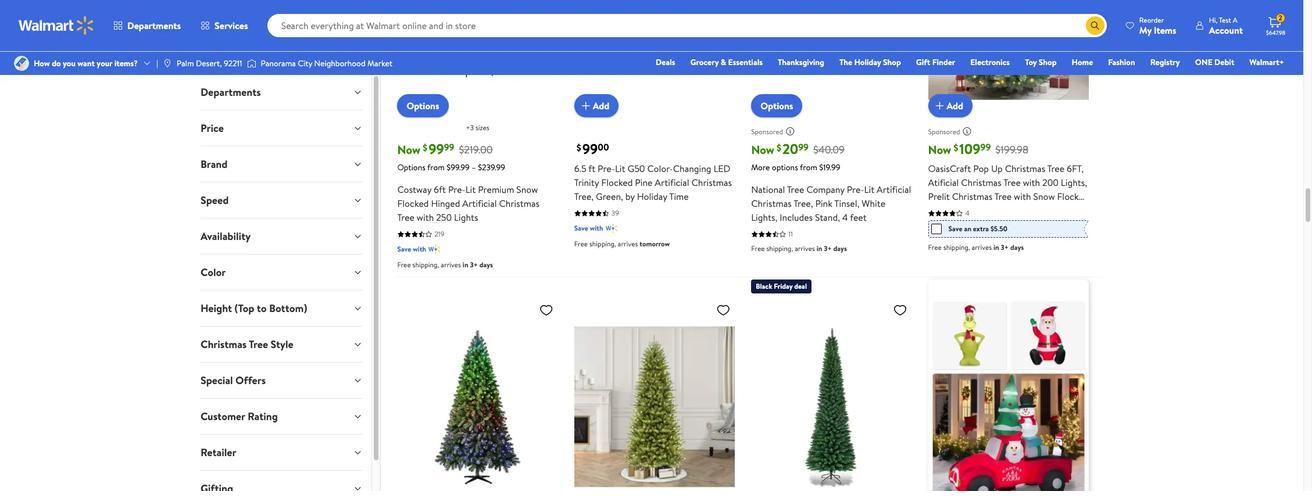 Task type: vqa. For each thing, say whether or not it's contained in the screenshot.
rightmost artificial
yes



Task type: describe. For each thing, give the bounding box(es) containing it.
add to favorites list, 7.5 ft pre-lit slim fancy fir artificial christmas tree with 500 ul clear lights, metal stand, green image
[[717, 303, 731, 318]]

snow inside 'costway 6ft pre-lit premium snow flocked hinged artificial christmas tree with 250 lights'
[[517, 183, 538, 196]]

up
[[992, 162, 1003, 175]]

green,
[[596, 190, 624, 203]]

more
[[752, 162, 770, 173]]

customer
[[201, 410, 245, 424]]

special offers button
[[191, 363, 372, 398]]

christmas inside 6.5 ft pre-lit g50 color-changing led trinity flocked pine artificial christmas tree, green, by holiday time
[[692, 176, 732, 189]]

your
[[97, 58, 112, 69]]

options link for 99
[[398, 94, 449, 118]]

now for 20
[[752, 142, 775, 158]]

+3
[[466, 123, 474, 133]]

do
[[52, 58, 61, 69]]

pre- inside national tree company pre-lit artificial christmas tree, pink tinsel, white lights, includes stand, 4 feet
[[847, 183, 865, 196]]

shipping, for $40.09
[[767, 244, 794, 254]]

you
[[63, 58, 76, 69]]

items
[[1155, 24, 1177, 36]]

92211
[[224, 58, 242, 69]]

3+ for 20
[[824, 244, 832, 254]]

reorder
[[1140, 15, 1165, 25]]

customer rating
[[201, 410, 278, 424]]

arrives for $199.98
[[972, 243, 992, 253]]

flocked inside 6.5 ft pre-lit g50 color-changing led trinity flocked pine artificial christmas tree, green, by holiday time
[[602, 176, 633, 189]]

bottom)
[[269, 301, 307, 316]]

the holiday shop link
[[835, 56, 907, 69]]

Save an extra $5.50 checkbox
[[932, 224, 942, 235]]

walmart plus image
[[429, 244, 440, 255]]

sponsored for 109
[[929, 127, 961, 137]]

company
[[807, 183, 845, 196]]

market
[[368, 58, 393, 69]]

free for $199.98
[[929, 243, 942, 253]]

finder
[[933, 56, 956, 68]]

$ for 20
[[777, 142, 782, 154]]

neighborhood
[[314, 58, 366, 69]]

39
[[612, 208, 619, 218]]

20
[[783, 139, 799, 159]]

shipping, for 99
[[590, 239, 617, 249]]

save with for walmart plus image
[[575, 223, 604, 233]]

tomorrow
[[640, 239, 670, 249]]

pine inside 'now $ 109 99 $199.98 oasiscraft pop up christmas tree 6ft, atificial christmas tree with 200 lights, prelit christmas tree with snow flocked pine needle, outdoor and indoor christmas decoration, easy to assemble'
[[929, 204, 946, 217]]

0 horizontal spatial free shipping, arrives in 3+ days
[[398, 260, 493, 270]]

holiday inside 6.5 ft pre-lit g50 color-changing led trinity flocked pine artificial christmas tree, green, by holiday time
[[637, 190, 668, 203]]

friday
[[774, 282, 793, 292]]

christmas up needle,
[[953, 190, 993, 203]]

tree inside dropdown button
[[249, 337, 268, 352]]

registry link
[[1146, 56, 1186, 69]]

add to favorites list, costway 8ft pvc artificial pencil christmas tree slim stand green image
[[894, 303, 908, 318]]

tree, inside national tree company pre-lit artificial christmas tree, pink tinsel, white lights, includes stand, 4 feet
[[794, 197, 814, 210]]

christmas up assemble
[[929, 218, 969, 231]]

fashion link
[[1104, 56, 1141, 69]]

lit for g50
[[615, 162, 626, 175]]

oasiscraft pop up christmas tree 6ft, atificial christmas tree with 200 lights, prelit christmas tree with snow flocked pine needle, outdoor and indoor christmas decoration, easy to assemble image
[[929, 0, 1090, 108]]

artificial inside 'costway 6ft pre-lit premium snow flocked hinged artificial christmas tree with 250 lights'
[[463, 197, 497, 210]]

color-
[[648, 162, 673, 175]]

6ft
[[434, 183, 446, 196]]

departments tab
[[191, 74, 372, 110]]

options for 20
[[761, 100, 794, 112]]

add for "add" button related to "6.5 ft pre-lit g50 color-changing led trinity flocked pine artificial christmas tree, green, by holiday time" image
[[593, 99, 610, 112]]

$19.99
[[820, 162, 841, 173]]

palm
[[177, 58, 194, 69]]

height
[[201, 301, 232, 316]]

arrives for $40.09
[[795, 244, 815, 254]]

how do you want your items?
[[34, 58, 138, 69]]

(top
[[235, 301, 255, 316]]

arrives for 99
[[618, 239, 638, 249]]

gift finder
[[917, 56, 956, 68]]

add to cart image for "6.5 ft pre-lit g50 color-changing led trinity flocked pine artificial christmas tree, green, by holiday time" image
[[579, 99, 593, 113]]

grocery & essentials
[[691, 56, 763, 68]]

reorder my items
[[1140, 15, 1177, 36]]

tinsel,
[[835, 197, 860, 210]]

time
[[670, 190, 689, 203]]

how
[[34, 58, 50, 69]]

speed button
[[191, 183, 372, 218]]

fashion
[[1109, 56, 1136, 68]]

options
[[772, 162, 799, 173]]

$199.98
[[996, 142, 1029, 157]]

flocked inside 'costway 6ft pre-lit premium snow flocked hinged artificial christmas tree with 250 lights'
[[398, 197, 429, 210]]

00
[[598, 141, 609, 154]]

2 horizontal spatial save
[[949, 224, 963, 234]]

pre- for artificial
[[448, 183, 466, 196]]

with left 200
[[1024, 176, 1041, 189]]

lights
[[454, 211, 478, 224]]

walmart+ link
[[1245, 56, 1290, 69]]

1 horizontal spatial departments button
[[191, 74, 372, 110]]

the
[[840, 56, 853, 68]]

$647.98
[[1267, 29, 1286, 37]]

2
[[1279, 13, 1283, 23]]

assemble
[[929, 232, 967, 245]]

toy
[[1026, 56, 1037, 68]]

free for $40.09
[[752, 244, 765, 254]]

0 vertical spatial departments button
[[104, 12, 191, 40]]

home link
[[1067, 56, 1099, 69]]

clear search field text image
[[1073, 21, 1082, 30]]

toy shop
[[1026, 56, 1057, 68]]

|
[[156, 58, 158, 69]]

christmas inside the christmas tree style dropdown button
[[201, 337, 247, 352]]

219
[[435, 229, 445, 239]]

shipping, for $199.98
[[944, 243, 971, 253]]

6.5 ft pre-lit g50 color-changing led trinity flocked pine artificial christmas tree, green, by holiday time
[[575, 162, 732, 203]]

snow inside 'now $ 109 99 $199.98 oasiscraft pop up christmas tree 6ft, atificial christmas tree with 200 lights, prelit christmas tree with snow flocked pine needle, outdoor and indoor christmas decoration, easy to assemble'
[[1034, 190, 1056, 203]]

black
[[756, 282, 773, 292]]

ad disclaimer and feedback for ingridsponsoredproducts image for 20
[[786, 127, 795, 136]]

jolly outdoor decor. wow guests with inflatables for less. shop now. image
[[929, 297, 1090, 492]]

 image for panorama
[[247, 58, 256, 69]]

free shipping, arrives in 3+ days for 109
[[929, 243, 1025, 253]]

lit for premium
[[466, 183, 476, 196]]

thanksgiving link
[[773, 56, 830, 69]]

essentials
[[729, 56, 763, 68]]

prelit
[[929, 190, 950, 203]]

$ inside $ 99 00
[[577, 142, 582, 154]]

stand,
[[815, 211, 841, 224]]

flocked inside 'now $ 109 99 $199.98 oasiscraft pop up christmas tree 6ft, atificial christmas tree with 200 lights, prelit christmas tree with snow flocked pine needle, outdoor and indoor christmas decoration, easy to assemble'
[[1058, 190, 1089, 203]]

+3 sizes
[[466, 123, 490, 133]]

pre- for trinity
[[598, 162, 615, 175]]

1 horizontal spatial 4
[[966, 208, 970, 218]]

shop inside 'link'
[[1039, 56, 1057, 68]]

my
[[1140, 24, 1152, 36]]

electronics link
[[966, 56, 1016, 69]]

now $ 109 99 $199.98 oasiscraft pop up christmas tree 6ft, atificial christmas tree with 200 lights, prelit christmas tree with snow flocked pine needle, outdoor and indoor christmas decoration, easy to assemble
[[929, 139, 1089, 245]]

g50
[[628, 162, 645, 175]]

$ for 99
[[423, 142, 428, 154]]

arrives down 219 on the top of the page
[[441, 260, 461, 270]]

to inside 'now $ 109 99 $199.98 oasiscraft pop up christmas tree 6ft, atificial christmas tree with 200 lights, prelit christmas tree with snow flocked pine needle, outdoor and indoor christmas decoration, easy to assemble'
[[1041, 218, 1050, 231]]

add button for 'oasiscraft pop up christmas tree 6ft, atificial christmas tree with 200 lights, prelit christmas tree with snow flocked pine needle, outdoor and indoor christmas decoration, easy to assemble' image
[[929, 94, 973, 118]]

from inside 'now $ 20 99 $40.09 more options from $19.99'
[[800, 162, 818, 173]]

now $ 99 99 $219.00 options from $99.99 – $239.99
[[398, 139, 505, 173]]

add button for "6.5 ft pre-lit g50 color-changing led trinity flocked pine artificial christmas tree, green, by holiday time" image
[[575, 94, 619, 118]]

shipping, down walmart plus icon
[[413, 260, 439, 270]]

to inside height (top to bottom) dropdown button
[[257, 301, 267, 316]]

christmas tree style tab
[[191, 327, 372, 362]]

one debit
[[1196, 56, 1235, 68]]

$239.99
[[478, 162, 505, 173]]

99 for 99
[[444, 141, 455, 154]]

christmas inside national tree company pre-lit artificial christmas tree, pink tinsel, white lights, includes stand, 4 feet
[[752, 197, 792, 210]]

sponsored for 20
[[752, 127, 784, 137]]

christmas down "pop"
[[962, 176, 1002, 189]]

hi, test a account
[[1210, 15, 1244, 36]]



Task type: locate. For each thing, give the bounding box(es) containing it.
0 horizontal spatial 4
[[843, 211, 848, 224]]

retailer
[[201, 446, 236, 460]]

lit left g50
[[615, 162, 626, 175]]

0 horizontal spatial ad disclaimer and feedback for ingridsponsoredproducts image
[[786, 127, 795, 136]]

3 $ from the left
[[777, 142, 782, 154]]

3+ down lights
[[470, 260, 478, 270]]

free shipping, arrives in 3+ days for 20
[[752, 244, 847, 254]]

0 vertical spatial pine
[[635, 176, 653, 189]]

special offers tab
[[191, 363, 372, 398]]

in down lights
[[463, 260, 469, 270]]

3 now from the left
[[929, 142, 952, 158]]

1 horizontal spatial flocked
[[602, 176, 633, 189]]

0 horizontal spatial options link
[[398, 94, 449, 118]]

artificial up time
[[655, 176, 690, 189]]

 image
[[247, 58, 256, 69], [163, 59, 172, 68]]

tree, down trinity
[[575, 190, 594, 203]]

0 horizontal spatial add
[[593, 99, 610, 112]]

christmas inside 'costway 6ft pre-lit premium snow flocked hinged artificial christmas tree with 250 lights'
[[499, 197, 540, 210]]

now $ 20 99 $40.09 more options from $19.99
[[752, 139, 845, 173]]

deals link
[[651, 56, 681, 69]]

retailer tab
[[191, 435, 372, 471]]

0 horizontal spatial add button
[[575, 94, 619, 118]]

99 left $40.09
[[799, 141, 809, 154]]

pop
[[974, 162, 990, 175]]

days for 109
[[1011, 243, 1025, 253]]

sponsored up the 109
[[929, 127, 961, 137]]

$ left 20
[[777, 142, 782, 154]]

arrives left 'tomorrow'
[[618, 239, 638, 249]]

2 ad disclaimer and feedback for ingridsponsoredproducts image from the left
[[963, 127, 972, 136]]

shipping,
[[590, 239, 617, 249], [944, 243, 971, 253], [767, 244, 794, 254], [413, 260, 439, 270]]

add for "add" button for 'oasiscraft pop up christmas tree 6ft, atificial christmas tree with 200 lights, prelit christmas tree with snow flocked pine needle, outdoor and indoor christmas decoration, easy to assemble' image
[[947, 99, 964, 112]]

test
[[1220, 15, 1232, 25]]

0 horizontal spatial pre-
[[448, 183, 466, 196]]

save left walmart plus image
[[575, 223, 589, 233]]

color tab
[[191, 255, 372, 290]]

to down indoor
[[1041, 218, 1050, 231]]

now inside 'now $ 109 99 $199.98 oasiscraft pop up christmas tree 6ft, atificial christmas tree with 200 lights, prelit christmas tree with snow flocked pine needle, outdoor and indoor christmas decoration, easy to assemble'
[[929, 142, 952, 158]]

deal
[[795, 282, 807, 292]]

0 horizontal spatial snow
[[517, 183, 538, 196]]

lights, inside 'now $ 109 99 $199.98 oasiscraft pop up christmas tree 6ft, atificial christmas tree with 200 lights, prelit christmas tree with snow flocked pine needle, outdoor and indoor christmas decoration, easy to assemble'
[[1062, 176, 1088, 189]]

height (top to bottom) tab
[[191, 291, 372, 326]]

want
[[78, 58, 95, 69]]

by
[[626, 190, 635, 203]]

flocked
[[602, 176, 633, 189], [1058, 190, 1089, 203], [398, 197, 429, 210]]

add to cart image for 'oasiscraft pop up christmas tree 6ft, atificial christmas tree with 200 lights, prelit christmas tree with snow flocked pine needle, outdoor and indoor christmas decoration, easy to assemble' image
[[933, 99, 947, 113]]

a
[[1234, 15, 1238, 25]]

availability tab
[[191, 219, 372, 254]]

now for 109
[[929, 142, 952, 158]]

options for 99
[[407, 100, 440, 112]]

 image right 92211
[[247, 58, 256, 69]]

0 horizontal spatial shop
[[884, 56, 902, 68]]

1 horizontal spatial pine
[[929, 204, 946, 217]]

free shipping, arrives in 3+ days down 11
[[752, 244, 847, 254]]

panorama
[[261, 58, 296, 69]]

black friday deal
[[756, 282, 807, 292]]

0 horizontal spatial tree,
[[575, 190, 594, 203]]

$ inside 'now $ 20 99 $40.09 more options from $19.99'
[[777, 142, 782, 154]]

2 horizontal spatial free shipping, arrives in 3+ days
[[929, 243, 1025, 253]]

options up now $ 99 99 $219.00 options from $99.99 – $239.99
[[407, 100, 440, 112]]

ad disclaimer and feedback for ingridsponsoredproducts image for 109
[[963, 127, 972, 136]]

decoration,
[[971, 218, 1019, 231]]

departments up |
[[127, 19, 181, 32]]

ad disclaimer and feedback for ingridsponsoredproducts image up 20
[[786, 127, 795, 136]]

$219.00
[[459, 142, 493, 157]]

departments inside tab
[[201, 85, 261, 99]]

now up oasiscraft
[[929, 142, 952, 158]]

add button down finder
[[929, 94, 973, 118]]

99 inside 'now $ 20 99 $40.09 more options from $19.99'
[[799, 141, 809, 154]]

1 horizontal spatial save
[[575, 223, 589, 233]]

artificial up lights
[[463, 197, 497, 210]]

walmart image
[[19, 16, 94, 35]]

1 from from the left
[[428, 162, 445, 173]]

$
[[423, 142, 428, 154], [577, 142, 582, 154], [777, 142, 782, 154], [954, 142, 959, 154]]

flocked down costway
[[398, 197, 429, 210]]

0 vertical spatial to
[[1041, 218, 1050, 231]]

customer rating button
[[191, 399, 372, 435]]

free shipping, arrives tomorrow
[[575, 239, 670, 249]]

1 ad disclaimer and feedback for ingridsponsoredproducts image from the left
[[786, 127, 795, 136]]

lights, inside national tree company pre-lit artificial christmas tree, pink tinsel, white lights, includes stand, 4 feet
[[752, 211, 778, 224]]

1 shop from the left
[[884, 56, 902, 68]]

1 options link from the left
[[398, 94, 449, 118]]

costway
[[398, 183, 432, 196]]

1 vertical spatial departments button
[[191, 74, 372, 110]]

Walmart Site-Wide search field
[[267, 14, 1107, 37]]

panorama city neighborhood market
[[261, 58, 393, 69]]

99 left $219.00
[[429, 139, 444, 159]]

options link up 20
[[752, 94, 803, 118]]

search icon image
[[1091, 21, 1100, 30]]

arrives down includes
[[795, 244, 815, 254]]

1 horizontal spatial days
[[834, 244, 847, 254]]

save with
[[575, 223, 604, 233], [398, 244, 427, 254]]

0 horizontal spatial departments button
[[104, 12, 191, 40]]

sponsored up 20
[[752, 127, 784, 137]]

changing
[[673, 162, 712, 175]]

1 vertical spatial to
[[257, 301, 267, 316]]

in for 109
[[994, 243, 1000, 253]]

height (top to bottom)
[[201, 301, 307, 316]]

in down stand,
[[817, 244, 823, 254]]

premium
[[478, 183, 514, 196]]

1 horizontal spatial now
[[752, 142, 775, 158]]

2 options link from the left
[[752, 94, 803, 118]]

$ left the 109
[[954, 142, 959, 154]]

holiday right the
[[855, 56, 882, 68]]

1 horizontal spatial pre-
[[598, 162, 615, 175]]

walmart+
[[1250, 56, 1285, 68]]

1 horizontal spatial 3+
[[824, 244, 832, 254]]

special
[[201, 373, 233, 388]]

with inside 'costway 6ft pre-lit premium snow flocked hinged artificial christmas tree with 250 lights'
[[417, 211, 434, 224]]

pine down g50
[[635, 176, 653, 189]]

gift finder link
[[911, 56, 961, 69]]

walmart plus image
[[606, 223, 618, 235]]

add to cart image up $ 99 00
[[579, 99, 593, 113]]

options up costway
[[398, 162, 426, 173]]

tree inside 'costway 6ft pre-lit premium snow flocked hinged artificial christmas tree with 250 lights'
[[398, 211, 415, 224]]

0 vertical spatial departments
[[127, 19, 181, 32]]

deals
[[656, 56, 676, 68]]

lit down –
[[466, 183, 476, 196]]

2 sponsored from the left
[[929, 127, 961, 137]]

home
[[1072, 56, 1094, 68]]

christmas down premium
[[499, 197, 540, 210]]

pine down the prelit
[[929, 204, 946, 217]]

save for walmart plus image
[[575, 223, 589, 233]]

0 horizontal spatial save with
[[398, 244, 427, 254]]

christmas up special
[[201, 337, 247, 352]]

1 horizontal spatial from
[[800, 162, 818, 173]]

add to favorites list, evergreen classics 7.5' pre-lit twinkly carolina spruce artificial christmas tree, app-controlled rgb led lights image
[[540, 303, 554, 318]]

$40.09
[[814, 142, 845, 157]]

1 horizontal spatial snow
[[1034, 190, 1056, 203]]

add
[[593, 99, 610, 112], [947, 99, 964, 112]]

1 vertical spatial pine
[[929, 204, 946, 217]]

in down $5.50
[[994, 243, 1000, 253]]

2 horizontal spatial flocked
[[1058, 190, 1089, 203]]

national tree company pre-lit artificial christmas tree, pink tinsel, white lights, includes stand, 4 feet
[[752, 183, 912, 224]]

0 horizontal spatial from
[[428, 162, 445, 173]]

save an extra $5.50 element
[[932, 223, 1008, 235]]

0 horizontal spatial  image
[[163, 59, 172, 68]]

2 from from the left
[[800, 162, 818, 173]]

0 vertical spatial holiday
[[855, 56, 882, 68]]

extra
[[974, 224, 989, 234]]

1 horizontal spatial to
[[1041, 218, 1050, 231]]

0 horizontal spatial holiday
[[637, 190, 668, 203]]

includes
[[780, 211, 813, 224]]

99 up ft
[[583, 139, 598, 159]]

christmas down "$199.98"
[[1006, 162, 1046, 175]]

free for 99
[[575, 239, 588, 249]]

2 horizontal spatial days
[[1011, 243, 1025, 253]]

with left walmart plus icon
[[413, 244, 427, 254]]

artificial up white
[[877, 183, 912, 196]]

free shipping, arrives in 3+ days down walmart plus icon
[[398, 260, 493, 270]]

pre- right ft
[[598, 162, 615, 175]]

lights, down 6ft,
[[1062, 176, 1088, 189]]

snow right premium
[[517, 183, 538, 196]]

1 horizontal spatial options link
[[752, 94, 803, 118]]

0 horizontal spatial lights,
[[752, 211, 778, 224]]

3+ for 109
[[1001, 243, 1009, 253]]

style
[[271, 337, 294, 352]]

now up more
[[752, 142, 775, 158]]

departments button up |
[[104, 12, 191, 40]]

desert,
[[196, 58, 222, 69]]

2 add to cart image from the left
[[933, 99, 947, 113]]

pre- inside 'costway 6ft pre-lit premium snow flocked hinged artificial christmas tree with 250 lights'
[[448, 183, 466, 196]]

4 left feet
[[843, 211, 848, 224]]

4 up an
[[966, 208, 970, 218]]

lights, down national
[[752, 211, 778, 224]]

national
[[752, 183, 786, 196]]

$99.99
[[447, 162, 470, 173]]

add down finder
[[947, 99, 964, 112]]

1 horizontal spatial departments
[[201, 85, 261, 99]]

99 for 20
[[799, 141, 809, 154]]

6.5 ft pre-lit g50 color-changing led trinity flocked pine artificial christmas tree, green, by holiday time image
[[575, 0, 735, 108]]

lit inside 'costway 6ft pre-lit premium snow flocked hinged artificial christmas tree with 250 lights'
[[466, 183, 476, 196]]

to right '(top'
[[257, 301, 267, 316]]

save for walmart plus icon
[[398, 244, 412, 254]]

shipping, down an
[[944, 243, 971, 253]]

rating
[[248, 410, 278, 424]]

 image for palm
[[163, 59, 172, 68]]

1 add from the left
[[593, 99, 610, 112]]

flocked down 200
[[1058, 190, 1089, 203]]

now up costway
[[398, 142, 421, 158]]

1 add to cart image from the left
[[579, 99, 593, 113]]

4 inside national tree company pre-lit artificial christmas tree, pink tinsel, white lights, includes stand, 4 feet
[[843, 211, 848, 224]]

1 vertical spatial departments
[[201, 85, 261, 99]]

$ inside now $ 99 99 $219.00 options from $99.99 – $239.99
[[423, 142, 428, 154]]

1 horizontal spatial add button
[[929, 94, 973, 118]]

speed tab
[[191, 183, 372, 218]]

Search search field
[[267, 14, 1107, 37]]

costway 8ft pvc artificial pencil christmas tree slim stand green image
[[752, 299, 912, 492]]

$ up costway
[[423, 142, 428, 154]]

with left walmart plus image
[[590, 223, 604, 233]]

0 horizontal spatial flocked
[[398, 197, 429, 210]]

0 horizontal spatial days
[[480, 260, 493, 270]]

with left 250
[[417, 211, 434, 224]]

ft
[[589, 162, 596, 175]]

holiday right by
[[637, 190, 668, 203]]

11
[[789, 229, 793, 239]]

pre- right 6ft
[[448, 183, 466, 196]]

add to cart image down finder
[[933, 99, 947, 113]]

from inside now $ 99 99 $219.00 options from $99.99 – $239.99
[[428, 162, 445, 173]]

shipping, down walmart plus image
[[590, 239, 617, 249]]

2 shop from the left
[[1039, 56, 1057, 68]]

artificial inside national tree company pre-lit artificial christmas tree, pink tinsel, white lights, includes stand, 4 feet
[[877, 183, 912, 196]]

 image right |
[[163, 59, 172, 68]]

$ up 6.5
[[577, 142, 582, 154]]

save left walmart plus icon
[[398, 244, 412, 254]]

4 $ from the left
[[954, 142, 959, 154]]

2 horizontal spatial pre-
[[847, 183, 865, 196]]

4
[[966, 208, 970, 218], [843, 211, 848, 224]]

1 horizontal spatial in
[[817, 244, 823, 254]]

feet
[[851, 211, 867, 224]]

lit inside national tree company pre-lit artificial christmas tree, pink tinsel, white lights, includes stand, 4 feet
[[865, 183, 875, 196]]

evergreen classics 7.5' pre-lit twinkly carolina spruce artificial christmas tree, app-controlled rgb led lights image
[[398, 299, 558, 492]]

price
[[201, 121, 224, 136]]

ad disclaimer and feedback for ingridsponsoredproducts image
[[786, 127, 795, 136], [963, 127, 972, 136]]

shipping, down 11
[[767, 244, 794, 254]]

 image
[[14, 56, 29, 71]]

2 horizontal spatial lit
[[865, 183, 875, 196]]

0 horizontal spatial add to cart image
[[579, 99, 593, 113]]

0 horizontal spatial in
[[463, 260, 469, 270]]

200
[[1043, 176, 1059, 189]]

save with for walmart plus icon
[[398, 244, 427, 254]]

snow up indoor
[[1034, 190, 1056, 203]]

to
[[1041, 218, 1050, 231], [257, 301, 267, 316]]

–
[[472, 162, 476, 173]]

0 horizontal spatial departments
[[127, 19, 181, 32]]

1 horizontal spatial shop
[[1039, 56, 1057, 68]]

1 horizontal spatial lights,
[[1062, 176, 1088, 189]]

0 horizontal spatial artificial
[[463, 197, 497, 210]]

$ inside 'now $ 109 99 $199.98 oasiscraft pop up christmas tree 6ft, atificial christmas tree with 200 lights, prelit christmas tree with snow flocked pine needle, outdoor and indoor christmas decoration, easy to assemble'
[[954, 142, 959, 154]]

lit up white
[[865, 183, 875, 196]]

save with left walmart plus icon
[[398, 244, 427, 254]]

1 horizontal spatial ad disclaimer and feedback for ingridsponsoredproducts image
[[963, 127, 972, 136]]

1 horizontal spatial save with
[[575, 223, 604, 233]]

add up 00
[[593, 99, 610, 112]]

2 now from the left
[[752, 142, 775, 158]]

add to cart image
[[579, 99, 593, 113], [933, 99, 947, 113]]

1 add button from the left
[[575, 94, 619, 118]]

1 horizontal spatial holiday
[[855, 56, 882, 68]]

1 horizontal spatial add
[[947, 99, 964, 112]]

2 horizontal spatial now
[[929, 142, 952, 158]]

3+ down stand,
[[824, 244, 832, 254]]

retailer button
[[191, 435, 372, 471]]

palm desert, 92211
[[177, 58, 242, 69]]

1 horizontal spatial sponsored
[[929, 127, 961, 137]]

7.5 ft pre-lit slim fancy fir artificial christmas tree with 500 ul clear lights, metal stand, green image
[[575, 299, 735, 492]]

tree inside national tree company pre-lit artificial christmas tree, pink tinsel, white lights, includes stand, 4 feet
[[787, 183, 805, 196]]

artificial inside 6.5 ft pre-lit g50 color-changing led trinity flocked pine artificial christmas tree, green, by holiday time
[[655, 176, 690, 189]]

christmas down led
[[692, 176, 732, 189]]

1 horizontal spatial free shipping, arrives in 3+ days
[[752, 244, 847, 254]]

99 up "pop"
[[981, 141, 991, 154]]

offers
[[236, 373, 266, 388]]

pink
[[816, 197, 833, 210]]

shop right toy
[[1039, 56, 1057, 68]]

1 horizontal spatial artificial
[[655, 176, 690, 189]]

1 vertical spatial save with
[[398, 244, 427, 254]]

arrives down the extra
[[972, 243, 992, 253]]

customer rating tab
[[191, 399, 372, 435]]

pre- inside 6.5 ft pre-lit g50 color-changing led trinity flocked pine artificial christmas tree, green, by holiday time
[[598, 162, 615, 175]]

0 vertical spatial lights,
[[1062, 176, 1088, 189]]

tree, inside 6.5 ft pre-lit g50 color-changing led trinity flocked pine artificial christmas tree, green, by holiday time
[[575, 190, 594, 203]]

109
[[960, 139, 981, 159]]

0 horizontal spatial lit
[[466, 183, 476, 196]]

tree, up includes
[[794, 197, 814, 210]]

1 $ from the left
[[423, 142, 428, 154]]

grocery
[[691, 56, 719, 68]]

2 add button from the left
[[929, 94, 973, 118]]

6ft,
[[1067, 162, 1084, 175]]

save with left walmart plus image
[[575, 223, 604, 233]]

departments button down panorama
[[191, 74, 372, 110]]

1 horizontal spatial add to cart image
[[933, 99, 947, 113]]

0 horizontal spatial pine
[[635, 176, 653, 189]]

white
[[862, 197, 886, 210]]

free shipping, arrives in 3+ days down save an extra $5.50
[[929, 243, 1025, 253]]

99 for 109
[[981, 141, 991, 154]]

sizes
[[476, 123, 490, 133]]

pre- up tinsel,
[[847, 183, 865, 196]]

2 horizontal spatial in
[[994, 243, 1000, 253]]

height (top to bottom) button
[[191, 291, 372, 326]]

lit inside 6.5 ft pre-lit g50 color-changing led trinity flocked pine artificial christmas tree, green, by holiday time
[[615, 162, 626, 175]]

0 horizontal spatial now
[[398, 142, 421, 158]]

0 vertical spatial save with
[[575, 223, 604, 233]]

save left an
[[949, 224, 963, 234]]

days for 20
[[834, 244, 847, 254]]

pine inside 6.5 ft pre-lit g50 color-changing led trinity flocked pine artificial christmas tree, green, by holiday time
[[635, 176, 653, 189]]

with
[[1024, 176, 1041, 189], [1015, 190, 1032, 203], [417, 211, 434, 224], [590, 223, 604, 233], [413, 244, 427, 254]]

options link up now $ 99 99 $219.00 options from $99.99 – $239.99
[[398, 94, 449, 118]]

an
[[965, 224, 972, 234]]

now for 99
[[398, 142, 421, 158]]

1 now from the left
[[398, 142, 421, 158]]

departments down 92211
[[201, 85, 261, 99]]

tab
[[191, 471, 372, 492]]

1 vertical spatial holiday
[[637, 190, 668, 203]]

availability
[[201, 229, 251, 244]]

3+
[[1001, 243, 1009, 253], [824, 244, 832, 254], [470, 260, 478, 270]]

2 horizontal spatial artificial
[[877, 183, 912, 196]]

from left $19.99
[[800, 162, 818, 173]]

1 horizontal spatial  image
[[247, 58, 256, 69]]

lights,
[[1062, 176, 1088, 189], [752, 211, 778, 224]]

brand tab
[[191, 147, 372, 182]]

options link for 20
[[752, 94, 803, 118]]

2 $ from the left
[[577, 142, 582, 154]]

with up and
[[1015, 190, 1032, 203]]

costway 6ft pre-lit premium snow flocked hinged artificial christmas tree with 250 lights image
[[398, 0, 558, 108]]

options inside now $ 99 99 $219.00 options from $99.99 – $239.99
[[398, 162, 426, 173]]

options up 20
[[761, 100, 794, 112]]

national tree company pre-lit artificial christmas tree, pink tinsel, white lights, includes stand, 4 feet image
[[752, 0, 912, 108]]

debit
[[1215, 56, 1235, 68]]

2 add from the left
[[947, 99, 964, 112]]

shop left gift
[[884, 56, 902, 68]]

flocked up 'green,'
[[602, 176, 633, 189]]

99 up $99.99
[[444, 141, 455, 154]]

city
[[298, 58, 313, 69]]

now inside now $ 99 99 $219.00 options from $99.99 – $239.99
[[398, 142, 421, 158]]

1 sponsored from the left
[[752, 127, 784, 137]]

now inside 'now $ 20 99 $40.09 more options from $19.99'
[[752, 142, 775, 158]]

1 horizontal spatial lit
[[615, 162, 626, 175]]

3+ down $5.50
[[1001, 243, 1009, 253]]

1 vertical spatial lights,
[[752, 211, 778, 224]]

0 horizontal spatial sponsored
[[752, 127, 784, 137]]

price tab
[[191, 111, 372, 146]]

1 horizontal spatial tree,
[[794, 197, 814, 210]]

2 horizontal spatial 3+
[[1001, 243, 1009, 253]]

from left $99.99
[[428, 162, 445, 173]]

0 horizontal spatial to
[[257, 301, 267, 316]]

in for 20
[[817, 244, 823, 254]]

ad disclaimer and feedback for ingridsponsoredproducts image up the 109
[[963, 127, 972, 136]]

0 horizontal spatial 3+
[[470, 260, 478, 270]]

99 inside 'now $ 109 99 $199.98 oasiscraft pop up christmas tree 6ft, atificial christmas tree with 200 lights, prelit christmas tree with snow flocked pine needle, outdoor and indoor christmas decoration, easy to assemble'
[[981, 141, 991, 154]]

free
[[575, 239, 588, 249], [929, 243, 942, 253], [752, 244, 765, 254], [398, 260, 411, 270]]

trinity
[[575, 176, 599, 189]]

christmas down national
[[752, 197, 792, 210]]

add button up 00
[[575, 94, 619, 118]]

toy shop link
[[1020, 56, 1063, 69]]

$ for 109
[[954, 142, 959, 154]]

one
[[1196, 56, 1213, 68]]

special offers
[[201, 373, 266, 388]]

0 horizontal spatial save
[[398, 244, 412, 254]]



